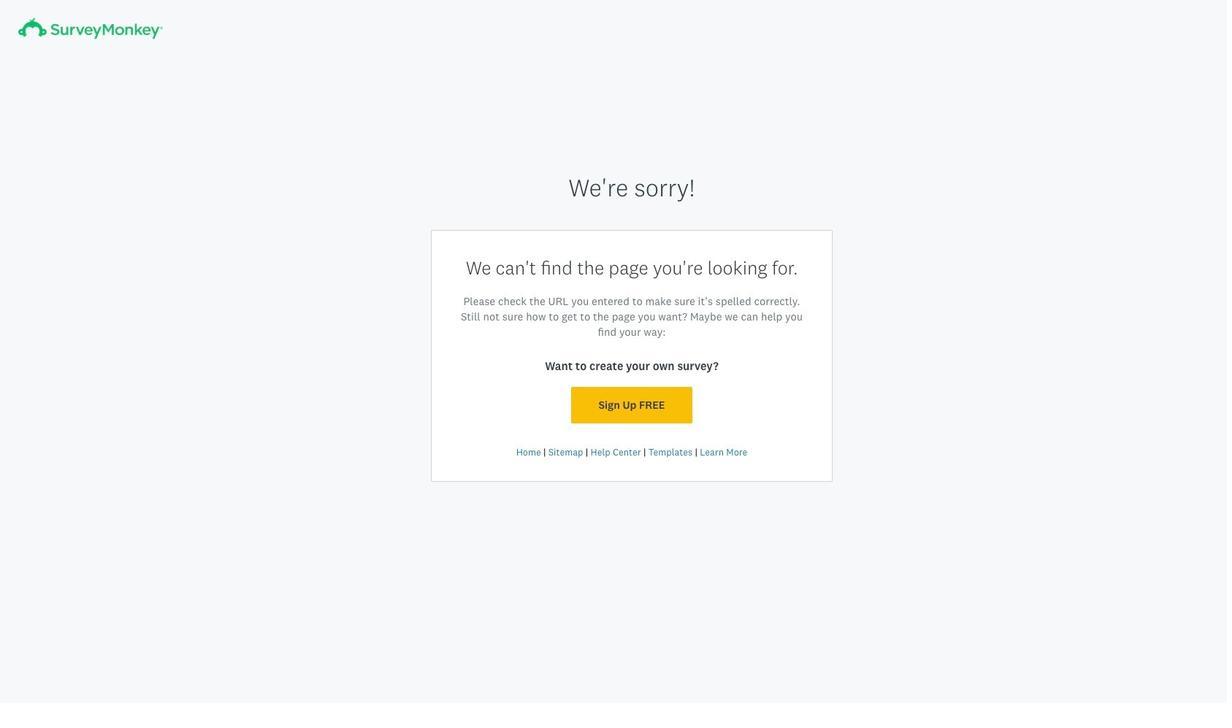 Task type: describe. For each thing, give the bounding box(es) containing it.
surveymonkey image
[[18, 18, 164, 39]]



Task type: vqa. For each thing, say whether or not it's contained in the screenshot.
ChevronRight icon
no



